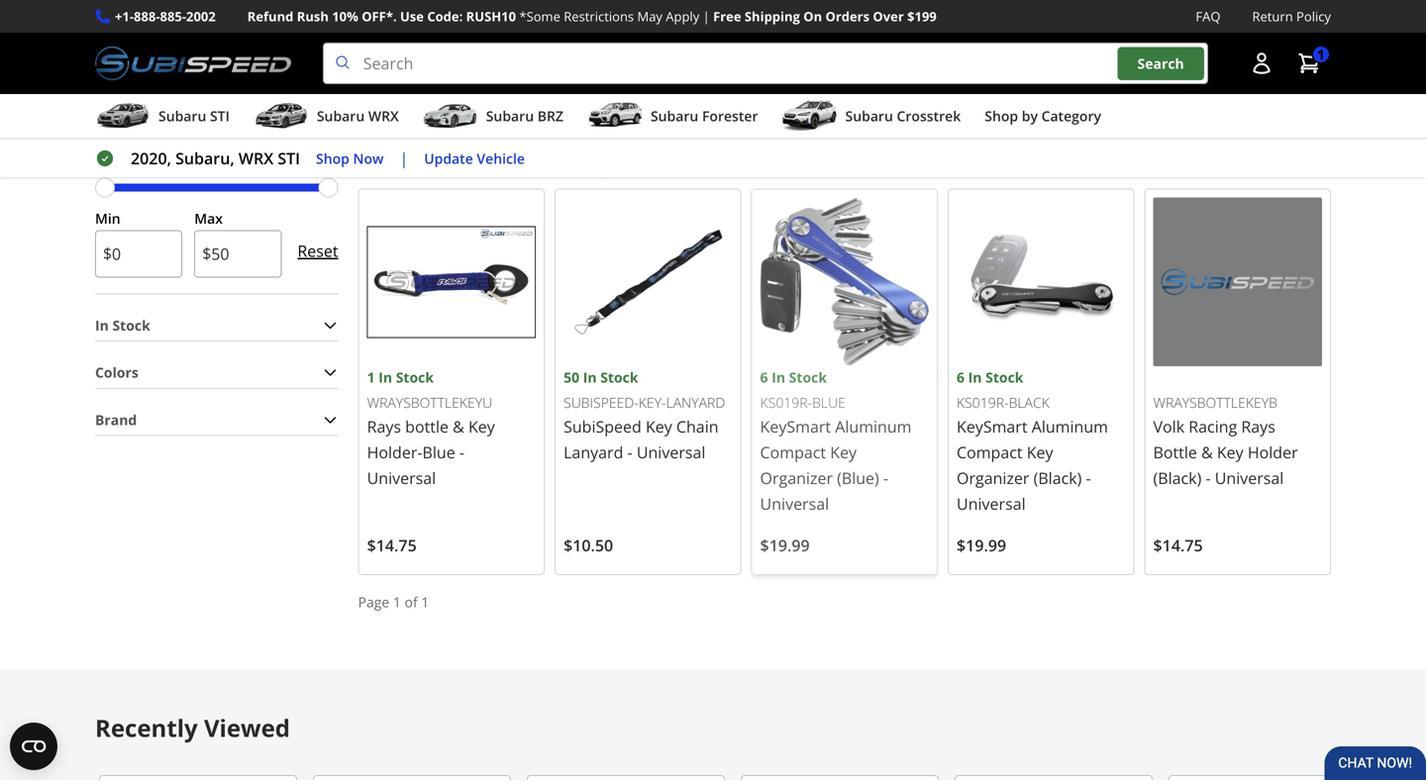 Task type: vqa. For each thing, say whether or not it's contained in the screenshot.
ORGANIZER related to (Black)
yes



Task type: locate. For each thing, give the bounding box(es) containing it.
shop featured products
[[577, 30, 849, 62]]

shipping
[[745, 7, 800, 25]]

max
[[194, 209, 223, 228]]

open widget image
[[10, 723, 57, 771]]

1 vertical spatial sti
[[278, 148, 300, 169]]

50
[[564, 368, 580, 387]]

shop left by
[[985, 107, 1018, 125]]

sti inside dropdown button
[[210, 107, 230, 125]]

lanyard
[[666, 393, 725, 412]]

aluminum down blue
[[835, 416, 912, 437]]

subaru brz button
[[423, 98, 564, 138]]

2 rays from the left
[[1241, 416, 1276, 437]]

key inside the 6 in stock ks019r-black keysmart aluminum compact key organizer (black) - universal
[[1027, 442, 1053, 463]]

sti
[[210, 107, 230, 125], [278, 148, 300, 169]]

stock inside the 6 in stock ks019r-black keysmart aluminum compact key organizer (black) - universal
[[986, 368, 1024, 387]]

may
[[637, 7, 663, 25]]

Min text field
[[95, 230, 182, 278]]

keysmart down blue
[[760, 416, 831, 437]]

0 horizontal spatial $14.75
[[367, 535, 417, 556]]

in inside the 6 in stock ks019r-black keysmart aluminum compact key organizer (black) - universal
[[968, 368, 982, 387]]

shop now
[[316, 149, 384, 168]]

aluminum inside 6 in stock ks019r-blue keysmart aluminum compact key organizer (blue) - universal
[[835, 416, 912, 437]]

aluminum
[[835, 416, 912, 437], [1032, 416, 1108, 437]]

stock up colors
[[112, 316, 150, 335]]

compact
[[760, 442, 826, 463], [957, 442, 1023, 463]]

aluminum inside the 6 in stock ks019r-black keysmart aluminum compact key organizer (black) - universal
[[1032, 416, 1108, 437]]

sti down a subaru wrx thumbnail image
[[278, 148, 300, 169]]

2 ks019r- from the left
[[957, 393, 1009, 412]]

key down key-
[[646, 416, 672, 437]]

universal
[[637, 442, 706, 463], [367, 468, 436, 489], [1215, 468, 1284, 489], [760, 493, 829, 515], [957, 493, 1026, 515]]

viewed
[[204, 712, 290, 744]]

organizer for (blue)
[[760, 468, 833, 489]]

1 vertical spatial |
[[400, 148, 408, 169]]

1 rays from the left
[[367, 416, 401, 437]]

2 vertical spatial shop
[[316, 149, 350, 168]]

6 for keysmart aluminum compact key organizer (blue) - universal
[[760, 368, 768, 387]]

compact inside the 6 in stock ks019r-black keysmart aluminum compact key organizer (black) - universal
[[957, 442, 1023, 463]]

1 vertical spatial shop
[[985, 107, 1018, 125]]

$19.99
[[760, 535, 810, 556], [957, 535, 1006, 556]]

rush
[[297, 7, 329, 25]]

1 subaru from the left
[[158, 107, 206, 125]]

ks019r- inside the 6 in stock ks019r-black keysmart aluminum compact key organizer (black) - universal
[[957, 393, 1009, 412]]

1 horizontal spatial (black)
[[1153, 468, 1202, 489]]

stock up "subispeed-"
[[600, 368, 638, 387]]

0 horizontal spatial sti
[[210, 107, 230, 125]]

in inside 6 in stock ks019r-blue keysmart aluminum compact key organizer (blue) - universal
[[772, 368, 785, 387]]

2 $14.75 from the left
[[1153, 535, 1203, 556]]

keysmart inside the 6 in stock ks019r-black keysmart aluminum compact key organizer (black) - universal
[[957, 416, 1028, 437]]

stock up blue
[[789, 368, 827, 387]]

0 horizontal spatial ks019r-
[[760, 393, 812, 412]]

1 button
[[1288, 44, 1331, 83]]

key down black
[[1027, 442, 1053, 463]]

shop up maximum slider
[[316, 149, 350, 168]]

$14.75 up page 1 of 1
[[367, 535, 417, 556]]

subaru,
[[175, 148, 234, 169]]

1 horizontal spatial aluminum
[[1032, 416, 1108, 437]]

1 6 from the left
[[760, 368, 768, 387]]

return policy
[[1252, 7, 1331, 25]]

subaru left brz
[[486, 107, 534, 125]]

(black)
[[1034, 468, 1082, 489], [1153, 468, 1202, 489]]

subaru wrx
[[317, 107, 399, 125]]

1 right of
[[421, 593, 429, 612]]

0 vertical spatial &
[[453, 416, 464, 437]]

5 subaru from the left
[[845, 107, 893, 125]]

key inside 6 in stock ks019r-blue keysmart aluminum compact key organizer (blue) - universal
[[830, 442, 857, 463]]

0 horizontal spatial |
[[400, 148, 408, 169]]

stock inside 1 in stock wraysbottlekeyu rays bottle & key holder-blue - universal
[[396, 368, 434, 387]]

rays inside wraysbottlekeyb volk racing rays bottle & key holder (black) - universal
[[1241, 416, 1276, 437]]

in for subispeed key chain lanyard - universal
[[583, 368, 597, 387]]

a subaru forester thumbnail image image
[[587, 101, 643, 131]]

1 horizontal spatial $19.99
[[957, 535, 1006, 556]]

over
[[873, 7, 904, 25]]

volk racing rays bottle & key holder (black) - universal image
[[1153, 198, 1322, 366]]

0 horizontal spatial &
[[453, 416, 464, 437]]

subaru up shop now
[[317, 107, 365, 125]]

stock inside 50 in stock subispeed-key-lanyard subispeed key chain lanyard - universal
[[600, 368, 638, 387]]

crosstrek
[[897, 107, 961, 125]]

in for rays bottle & key holder-blue - universal
[[379, 368, 392, 387]]

keysmart aluminum compact key organizer (black) - universal image
[[957, 198, 1126, 366]]

wraysbottlekeyb
[[1153, 393, 1278, 412]]

2 subaru from the left
[[317, 107, 365, 125]]

update
[[424, 149, 473, 168]]

shop for shop now
[[316, 149, 350, 168]]

1 horizontal spatial wrx
[[368, 107, 399, 125]]

*some
[[519, 7, 560, 25]]

universal inside the 6 in stock ks019r-black keysmart aluminum compact key organizer (black) - universal
[[957, 493, 1026, 515]]

in inside 50 in stock subispeed-key-lanyard subispeed key chain lanyard - universal
[[583, 368, 597, 387]]

1 inside 1 in stock wraysbottlekeyu rays bottle & key holder-blue - universal
[[367, 368, 375, 387]]

0 vertical spatial wrx
[[368, 107, 399, 125]]

key right bottle
[[468, 416, 495, 437]]

0 vertical spatial sti
[[210, 107, 230, 125]]

2 compact from the left
[[957, 442, 1023, 463]]

faq link
[[1196, 6, 1221, 27]]

button image
[[1250, 52, 1274, 75]]

$19.99 for keysmart aluminum compact key organizer (blue) - universal
[[760, 535, 810, 556]]

0 horizontal spatial 6
[[760, 368, 768, 387]]

organizer down black
[[957, 468, 1030, 489]]

a subaru sti thumbnail image image
[[95, 101, 151, 131]]

1 horizontal spatial organizer
[[957, 468, 1030, 489]]

shop down 'restrictions'
[[577, 30, 635, 62]]

(blue)
[[837, 468, 879, 489]]

1 compact from the left
[[760, 442, 826, 463]]

in for keysmart aluminum compact key organizer (blue) - universal
[[772, 368, 785, 387]]

subaru left forester
[[651, 107, 699, 125]]

stock for subispeed key chain lanyard - universal
[[600, 368, 638, 387]]

key inside wraysbottlekeyb volk racing rays bottle & key holder (black) - universal
[[1217, 442, 1244, 463]]

rays up holder
[[1241, 416, 1276, 437]]

compact down black
[[957, 442, 1023, 463]]

aluminum down black
[[1032, 416, 1108, 437]]

2 keysmart from the left
[[957, 416, 1028, 437]]

$14.75 down bottle
[[1153, 535, 1203, 556]]

(black) down bottle
[[1153, 468, 1202, 489]]

1 $14.75 from the left
[[367, 535, 417, 556]]

subaru for subaru crosstrek
[[845, 107, 893, 125]]

1 horizontal spatial ks019r-
[[957, 393, 1009, 412]]

organizer inside the 6 in stock ks019r-black keysmart aluminum compact key organizer (black) - universal
[[957, 468, 1030, 489]]

free
[[713, 7, 741, 25]]

key inside 1 in stock wraysbottlekeyu rays bottle & key holder-blue - universal
[[468, 416, 495, 437]]

1 horizontal spatial sti
[[278, 148, 300, 169]]

organizer for (black)
[[957, 468, 1030, 489]]

| right now
[[400, 148, 408, 169]]

ks019r- inside 6 in stock ks019r-blue keysmart aluminum compact key organizer (blue) - universal
[[760, 393, 812, 412]]

subaru
[[158, 107, 206, 125], [317, 107, 365, 125], [486, 107, 534, 125], [651, 107, 699, 125], [845, 107, 893, 125]]

ks019r- for keysmart aluminum compact key organizer (black) - universal
[[957, 393, 1009, 412]]

subaru inside "dropdown button"
[[845, 107, 893, 125]]

$14.75 for volk racing rays bottle & key holder (black) - universal
[[1153, 535, 1203, 556]]

2 $19.99 from the left
[[957, 535, 1006, 556]]

1 horizontal spatial shop
[[577, 30, 635, 62]]

2 (black) from the left
[[1153, 468, 1202, 489]]

organizer left (blue)
[[760, 468, 833, 489]]

2 organizer from the left
[[957, 468, 1030, 489]]

1 horizontal spatial keysmart
[[957, 416, 1028, 437]]

-
[[459, 442, 465, 463], [627, 442, 633, 463], [883, 468, 889, 489], [1086, 468, 1091, 489], [1206, 468, 1211, 489]]

stock inside 6 in stock ks019r-blue keysmart aluminum compact key organizer (blue) - universal
[[789, 368, 827, 387]]

subispeed
[[564, 416, 642, 437]]

1 horizontal spatial 6
[[957, 368, 965, 387]]

1 aluminum from the left
[[835, 416, 912, 437]]

0 horizontal spatial rays
[[367, 416, 401, 437]]

- inside the 6 in stock ks019r-black keysmart aluminum compact key organizer (black) - universal
[[1086, 468, 1091, 489]]

1 keysmart from the left
[[760, 416, 831, 437]]

a subaru wrx thumbnail image image
[[253, 101, 309, 131]]

3 subaru from the left
[[486, 107, 534, 125]]

| left free
[[703, 7, 710, 25]]

- inside 6 in stock ks019r-blue keysmart aluminum compact key organizer (blue) - universal
[[883, 468, 889, 489]]

key inside 50 in stock subispeed-key-lanyard subispeed key chain lanyard - universal
[[646, 416, 672, 437]]

subaru forester button
[[587, 98, 758, 138]]

shop for shop by category
[[985, 107, 1018, 125]]

sti up price dropdown button
[[210, 107, 230, 125]]

rush10
[[466, 7, 516, 25]]

shop by category button
[[985, 98, 1101, 138]]

keysmart inside 6 in stock ks019r-blue keysmart aluminum compact key organizer (blue) - universal
[[760, 416, 831, 437]]

compact inside 6 in stock ks019r-blue keysmart aluminum compact key organizer (blue) - universal
[[760, 442, 826, 463]]

& down racing
[[1202, 442, 1213, 463]]

0 vertical spatial shop
[[577, 30, 635, 62]]

subaru for subaru wrx
[[317, 107, 365, 125]]

stock up black
[[986, 368, 1024, 387]]

subaru brz
[[486, 107, 564, 125]]

update vehicle
[[424, 149, 525, 168]]

1 down policy
[[1317, 45, 1325, 64]]

1 horizontal spatial $14.75
[[1153, 535, 1203, 556]]

6
[[760, 368, 768, 387], [957, 368, 965, 387]]

subaru inside 'dropdown button'
[[486, 107, 534, 125]]

6 for keysmart aluminum compact key organizer (black) - universal
[[957, 368, 965, 387]]

results
[[370, 111, 416, 130]]

stock
[[112, 316, 150, 335], [396, 368, 434, 387], [789, 368, 827, 387], [600, 368, 638, 387], [986, 368, 1024, 387]]

stock up wraysbottlekeyu at the bottom of page
[[396, 368, 434, 387]]

rays up holder-
[[367, 416, 401, 437]]

in inside 1 in stock wraysbottlekeyu rays bottle & key holder-blue - universal
[[379, 368, 392, 387]]

a subaru brz thumbnail image image
[[423, 101, 478, 131]]

1 vertical spatial &
[[1202, 442, 1213, 463]]

1 left of
[[393, 593, 401, 612]]

subispeed logo image
[[95, 43, 291, 84]]

1 horizontal spatial compact
[[957, 442, 1023, 463]]

& right bottle
[[453, 416, 464, 437]]

key down racing
[[1217, 442, 1244, 463]]

6 in stock ks019r-blue keysmart aluminum compact key organizer (blue) - universal
[[760, 368, 912, 515]]

2 horizontal spatial shop
[[985, 107, 1018, 125]]

50 in stock subispeed-key-lanyard subispeed key chain lanyard - universal
[[564, 368, 725, 463]]

restrictions
[[564, 7, 634, 25]]

volk
[[1153, 416, 1185, 437]]

0 horizontal spatial (black)
[[1034, 468, 1082, 489]]

shop inside dropdown button
[[985, 107, 1018, 125]]

0 horizontal spatial organizer
[[760, 468, 833, 489]]

0 vertical spatial |
[[703, 7, 710, 25]]

0 horizontal spatial $19.99
[[760, 535, 810, 556]]

ks019r-
[[760, 393, 812, 412], [957, 393, 1009, 412]]

0 horizontal spatial compact
[[760, 442, 826, 463]]

search button
[[1118, 47, 1204, 80]]

subaru for subaru brz
[[486, 107, 534, 125]]

6 inside 6 in stock ks019r-blue keysmart aluminum compact key organizer (blue) - universal
[[760, 368, 768, 387]]

subaru for subaru forester
[[651, 107, 699, 125]]

rays
[[367, 416, 401, 437], [1241, 416, 1276, 437]]

universal inside 6 in stock ks019r-blue keysmart aluminum compact key organizer (blue) - universal
[[760, 493, 829, 515]]

0 horizontal spatial shop
[[316, 149, 350, 168]]

1 vertical spatial wrx
[[239, 148, 274, 169]]

2 6 from the left
[[957, 368, 965, 387]]

key
[[468, 416, 495, 437], [646, 416, 672, 437], [830, 442, 857, 463], [1027, 442, 1053, 463], [1217, 442, 1244, 463]]

wraysbottlekeyu
[[367, 393, 492, 412]]

0 horizontal spatial keysmart
[[760, 416, 831, 437]]

stock for keysmart aluminum compact key organizer (blue) - universal
[[789, 368, 827, 387]]

4 subaru from the left
[[651, 107, 699, 125]]

now
[[353, 149, 384, 168]]

1 up wraysbottlekeyu at the bottom of page
[[367, 368, 375, 387]]

wrx right 5
[[368, 107, 399, 125]]

code:
[[427, 7, 463, 25]]

$14.75
[[367, 535, 417, 556], [1153, 535, 1203, 556]]

wrx
[[368, 107, 399, 125], [239, 148, 274, 169]]

$14.75 for rays bottle & key holder-blue - universal
[[367, 535, 417, 556]]

keysmart down black
[[957, 416, 1028, 437]]

1 horizontal spatial rays
[[1241, 416, 1276, 437]]

compact for (black)
[[957, 442, 1023, 463]]

organizer inside 6 in stock ks019r-blue keysmart aluminum compact key organizer (blue) - universal
[[760, 468, 833, 489]]

reset button
[[298, 227, 338, 275]]

- inside 1 in stock wraysbottlekeyu rays bottle & key holder-blue - universal
[[459, 442, 465, 463]]

&
[[453, 416, 464, 437], [1202, 442, 1213, 463]]

subaru right a subaru crosstrek thumbnail image
[[845, 107, 893, 125]]

bottle
[[405, 416, 449, 437]]

2 aluminum from the left
[[1032, 416, 1108, 437]]

1 organizer from the left
[[760, 468, 833, 489]]

0 horizontal spatial aluminum
[[835, 416, 912, 437]]

compact down blue
[[760, 442, 826, 463]]

key up (blue)
[[830, 442, 857, 463]]

1 horizontal spatial &
[[1202, 442, 1213, 463]]

subaru up subaru,
[[158, 107, 206, 125]]

(black) down black
[[1034, 468, 1082, 489]]

subaru for subaru sti
[[158, 107, 206, 125]]

1 $19.99 from the left
[[760, 535, 810, 556]]

1 ks019r- from the left
[[760, 393, 812, 412]]

subispeed-
[[564, 393, 639, 412]]

wraysbottlekeyb volk racing rays bottle & key holder (black) - universal
[[1153, 393, 1298, 489]]

maximum slider
[[319, 178, 338, 198]]

(black) inside wraysbottlekeyb volk racing rays bottle & key holder (black) - universal
[[1153, 468, 1202, 489]]

6 inside the 6 in stock ks019r-black keysmart aluminum compact key organizer (black) - universal
[[957, 368, 965, 387]]

policy
[[1297, 7, 1331, 25]]

1 (black) from the left
[[1034, 468, 1082, 489]]

wrx down a subaru wrx thumbnail image
[[239, 148, 274, 169]]

in
[[95, 316, 109, 335], [379, 368, 392, 387], [772, 368, 785, 387], [583, 368, 597, 387], [968, 368, 982, 387]]



Task type: describe. For each thing, give the bounding box(es) containing it.
featured
[[641, 30, 740, 62]]

recently
[[95, 712, 198, 744]]

1 horizontal spatial |
[[703, 7, 710, 25]]

update vehicle button
[[424, 147, 525, 170]]

orders
[[826, 7, 870, 25]]

rays inside 1 in stock wraysbottlekeyu rays bottle & key holder-blue - universal
[[367, 416, 401, 437]]

racing
[[1189, 416, 1237, 437]]

holder
[[1248, 442, 1298, 463]]

search input field
[[323, 43, 1208, 84]]

1 in stock wraysbottlekeyu rays bottle & key holder-blue - universal
[[367, 368, 495, 489]]

+1-888-885-2002 link
[[115, 6, 216, 27]]

subaru sti
[[158, 107, 230, 125]]

1 inside button
[[1317, 45, 1325, 64]]

apply
[[666, 7, 699, 25]]

5 results
[[358, 111, 416, 130]]

keysmart for keysmart aluminum compact key organizer (black) - universal
[[957, 416, 1028, 437]]

subaru wrx button
[[253, 98, 399, 138]]

min
[[95, 209, 121, 228]]

in for keysmart aluminum compact key organizer (black) - universal
[[968, 368, 982, 387]]

- inside 50 in stock subispeed-key-lanyard subispeed key chain lanyard - universal
[[627, 442, 633, 463]]

search
[[1138, 54, 1184, 73]]

minimum slider
[[95, 178, 115, 198]]

aluminum for keysmart aluminum compact key organizer (black) - universal
[[1032, 416, 1108, 437]]

brand button
[[95, 405, 338, 435]]

reset
[[298, 240, 338, 261]]

chain
[[676, 416, 719, 437]]

use
[[400, 7, 424, 25]]

return policy link
[[1252, 6, 1331, 27]]

shop for shop featured products
[[577, 30, 635, 62]]

stock for keysmart aluminum compact key organizer (black) - universal
[[986, 368, 1024, 387]]

0 horizontal spatial wrx
[[239, 148, 274, 169]]

price button
[[95, 137, 338, 167]]

in stock
[[95, 316, 150, 335]]

forester
[[702, 107, 758, 125]]

stock inside dropdown button
[[112, 316, 150, 335]]

2020,
[[131, 148, 171, 169]]

faq
[[1196, 7, 1221, 25]]

universal inside 1 in stock wraysbottlekeyu rays bottle & key holder-blue - universal
[[367, 468, 436, 489]]

aluminum for keysmart aluminum compact key organizer (blue) - universal
[[835, 416, 912, 437]]

off*.
[[362, 7, 397, 25]]

ks019r- for keysmart aluminum compact key organizer (blue) - universal
[[760, 393, 812, 412]]

Max text field
[[194, 230, 282, 278]]

category
[[1042, 107, 1101, 125]]

$199
[[907, 7, 937, 25]]

recently viewed
[[95, 712, 290, 744]]

keysmart aluminum compact key organizer (blue) - universal image
[[760, 198, 929, 366]]

colors
[[95, 363, 139, 382]]

888-
[[134, 7, 160, 25]]

of
[[405, 593, 418, 612]]

vehicle
[[477, 149, 525, 168]]

price
[[95, 142, 130, 161]]

& inside 1 in stock wraysbottlekeyu rays bottle & key holder-blue - universal
[[453, 416, 464, 437]]

in stock button
[[95, 310, 338, 341]]

subaru crosstrek
[[845, 107, 961, 125]]

885-
[[160, 7, 186, 25]]

colors button
[[95, 358, 338, 388]]

rays bottle & key holder-blue - universal image
[[367, 198, 536, 366]]

blue
[[422, 442, 455, 463]]

subaru sti button
[[95, 98, 230, 138]]

page 1 of 1
[[358, 593, 429, 612]]

return
[[1252, 7, 1293, 25]]

brand
[[95, 410, 137, 429]]

+1-
[[115, 7, 134, 25]]

wrx inside dropdown button
[[368, 107, 399, 125]]

+1-888-885-2002
[[115, 7, 216, 25]]

a subaru crosstrek thumbnail image image
[[782, 101, 837, 131]]

by
[[1022, 107, 1038, 125]]

stock for rays bottle & key holder-blue - universal
[[396, 368, 434, 387]]

subaru forester
[[651, 107, 758, 125]]

universal inside wraysbottlekeyb volk racing rays bottle & key holder (black) - universal
[[1215, 468, 1284, 489]]

page
[[358, 593, 390, 612]]

on
[[804, 7, 822, 25]]

6 in stock ks019r-black keysmart aluminum compact key organizer (black) - universal
[[957, 368, 1108, 515]]

shop now link
[[316, 147, 384, 170]]

universal inside 50 in stock subispeed-key-lanyard subispeed key chain lanyard - universal
[[637, 442, 706, 463]]

key-
[[639, 393, 666, 412]]

10%
[[332, 7, 358, 25]]

subaru crosstrek button
[[782, 98, 961, 138]]

2002
[[186, 7, 216, 25]]

& inside wraysbottlekeyb volk racing rays bottle & key holder (black) - universal
[[1202, 442, 1213, 463]]

in inside dropdown button
[[95, 316, 109, 335]]

subispeed key chain lanyard - universal image
[[564, 198, 733, 366]]

$19.99 for keysmart aluminum compact key organizer (black) - universal
[[957, 535, 1006, 556]]

bottle
[[1153, 442, 1197, 463]]

shop by category
[[985, 107, 1101, 125]]

products
[[747, 30, 849, 62]]

$10.50
[[564, 535, 613, 556]]

lanyard
[[564, 442, 623, 463]]

refund rush 10% off*. use code: rush10 *some restrictions may apply | free shipping on orders over $199
[[247, 7, 937, 25]]

compact for (blue)
[[760, 442, 826, 463]]

black
[[1009, 393, 1050, 412]]

brz
[[538, 107, 564, 125]]

(black) inside the 6 in stock ks019r-black keysmart aluminum compact key organizer (black) - universal
[[1034, 468, 1082, 489]]

keysmart for keysmart aluminum compact key organizer (blue) - universal
[[760, 416, 831, 437]]

- inside wraysbottlekeyb volk racing rays bottle & key holder (black) - universal
[[1206, 468, 1211, 489]]

2020, subaru, wrx sti
[[131, 148, 300, 169]]

5
[[358, 111, 366, 130]]



